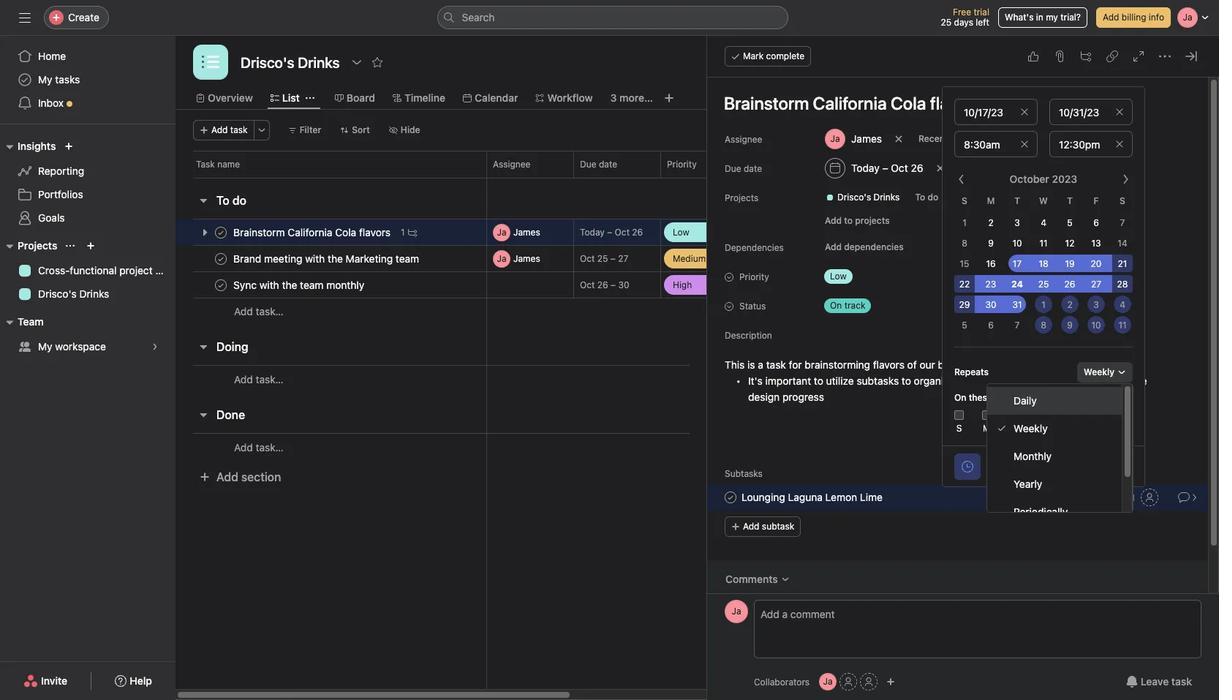 Task type: describe. For each thing, give the bounding box(es) containing it.
drisco's drinks inside projects element
[[38, 287, 109, 300]]

what's in my trial?
[[1005, 12, 1081, 23]]

my
[[1046, 12, 1058, 23]]

it's
[[748, 375, 763, 387]]

1 vertical spatial 10
[[1092, 320, 1101, 331]]

hide sidebar image
[[19, 12, 31, 23]]

due date inside "brainstorm california cola flavors" dialog
[[725, 163, 762, 174]]

Brand meeting with the Marketing team text field
[[230, 251, 424, 266]]

t down 2023
[[1067, 195, 1073, 206]]

1 vertical spatial 27
[[1091, 279, 1102, 290]]

add or remove collaborators image
[[887, 677, 895, 686]]

create button
[[44, 6, 109, 29]]

my tasks
[[38, 73, 80, 86]]

s down next month icon
[[1120, 195, 1126, 206]]

1 horizontal spatial completed image
[[722, 489, 740, 506]]

projects inside "brainstorm california cola flavors" dialog
[[725, 192, 759, 203]]

brainstorm california cola flavors dialog
[[707, 36, 1219, 700]]

assigned
[[958, 133, 996, 144]]

sync with the team monthly cell
[[176, 271, 487, 298]]

projects element
[[0, 233, 176, 309]]

1 horizontal spatial ja
[[732, 606, 741, 617]]

to inside button
[[844, 215, 853, 226]]

2 collapse task list for this section image from the top
[[198, 409, 209, 421]]

remove image for start time text field at the top right of page
[[1020, 140, 1029, 148]]

1 vertical spatial 7
[[1015, 320, 1020, 331]]

add billing info
[[1103, 12, 1165, 23]]

to do button
[[217, 187, 246, 214]]

drisco's drinks link inside main content
[[820, 190, 906, 205]]

sort
[[352, 124, 370, 135]]

invite
[[41, 674, 67, 687]]

utilize
[[826, 375, 854, 387]]

home link
[[9, 45, 167, 68]]

on track button
[[819, 296, 906, 316]]

mark complete button
[[725, 46, 811, 67]]

F checkbox
[[1093, 410, 1102, 420]]

remove assignee image
[[895, 135, 903, 143]]

1 vertical spatial 9
[[1067, 320, 1073, 331]]

1 horizontal spatial days
[[995, 392, 1015, 403]]

close details image
[[1186, 50, 1197, 62]]

yearly
[[1014, 478, 1043, 490]]

2 horizontal spatial ja
[[823, 676, 833, 687]]

0 vertical spatial 8
[[962, 238, 968, 249]]

t down t checkbox
[[1012, 423, 1017, 434]]

remove image for due time text field
[[1116, 140, 1124, 148]]

task
[[196, 159, 215, 170]]

brainstorming
[[805, 358, 870, 371]]

to inside to do button
[[217, 194, 230, 207]]

today inside header to do tree grid
[[580, 227, 605, 238]]

add task… row for first collapse task list for this section icon from the bottom of the page
[[176, 433, 889, 461]]

add subtask
[[743, 521, 795, 532]]

free trial 25 days left
[[941, 7, 990, 28]]

clear
[[1084, 460, 1110, 472]]

our
[[920, 358, 935, 371]]

0 vertical spatial 31
[[1013, 299, 1022, 310]]

october
[[1010, 173, 1050, 185]]

s down s option
[[1123, 423, 1128, 434]]

goals link
[[9, 206, 167, 230]]

medium button
[[661, 246, 748, 271]]

show options image
[[351, 56, 363, 68]]

description
[[725, 330, 772, 341]]

add time image
[[962, 460, 974, 472]]

0 vertical spatial ja button
[[725, 600, 748, 623]]

add inside header to do tree grid
[[234, 305, 253, 317]]

calendar
[[475, 91, 518, 104]]

1 vertical spatial w
[[1038, 423, 1047, 434]]

1 horizontal spatial low button
[[819, 266, 906, 287]]

0 vertical spatial 6
[[1094, 217, 1099, 228]]

new project or portfolio image
[[87, 241, 95, 250]]

what's
[[1005, 12, 1034, 23]]

medium
[[673, 253, 706, 264]]

oct inside main content
[[891, 162, 908, 174]]

task inside this is a task for brainstorming flavors of our brand of cool, refreshing california colas! it's important to utilize subtasks to organize the new flavors and their progress in the design progress
[[766, 358, 786, 371]]

Completed checkbox
[[722, 489, 740, 506]]

today inside "brainstorm california cola flavors" dialog
[[851, 162, 880, 174]]

info
[[1149, 12, 1165, 23]]

0 vertical spatial w
[[1040, 195, 1048, 206]]

portfolios link
[[9, 183, 167, 206]]

reporting
[[38, 165, 84, 177]]

doing button
[[217, 334, 248, 360]]

drinks inside projects element
[[79, 287, 109, 300]]

inbox
[[38, 97, 64, 109]]

cross-
[[38, 264, 70, 277]]

new image
[[65, 142, 73, 151]]

a
[[758, 358, 764, 371]]

1 vertical spatial 6
[[988, 320, 994, 331]]

previous month image
[[956, 173, 968, 185]]

main content inside "brainstorm california cola flavors" dialog
[[707, 78, 1208, 643]]

assignee for main content containing james
[[725, 134, 763, 145]]

collapse task list for this section image
[[198, 341, 209, 353]]

0 vertical spatial 9
[[988, 238, 994, 249]]

1 horizontal spatial 4
[[1120, 299, 1126, 310]]

0 horizontal spatial to do
[[217, 194, 246, 207]]

comments
[[726, 573, 778, 585]]

add up add section button at left
[[234, 441, 253, 453]]

low inside row
[[673, 226, 690, 237]]

oct down oct 25 – 27 at the top of page
[[580, 279, 595, 290]]

high button
[[661, 272, 748, 298]]

completed checkbox for oct 25
[[212, 250, 230, 267]]

0 horizontal spatial 1
[[963, 217, 967, 228]]

free
[[953, 7, 971, 18]]

0 horizontal spatial 10
[[1013, 238, 1022, 249]]

attachments: add a file to this task, brainstorm california cola flavors image
[[1054, 50, 1066, 62]]

periodically
[[1014, 505, 1068, 518]]

team button
[[0, 313, 44, 331]]

s down s checkbox
[[957, 423, 962, 434]]

workspace
[[55, 340, 106, 353]]

james for james dropdown button
[[851, 132, 882, 145]]

hide button
[[382, 120, 427, 140]]

in inside 'button'
[[1036, 12, 1044, 23]]

S checkbox
[[1121, 410, 1130, 420]]

0 vertical spatial m
[[987, 195, 995, 206]]

my workspace
[[38, 340, 106, 353]]

add task… inside header to do tree grid
[[234, 305, 284, 317]]

colas!
[[1105, 358, 1134, 371]]

12
[[1065, 238, 1075, 249]]

search list box
[[437, 6, 788, 29]]

portfolios
[[38, 188, 83, 200]]

drisco's inside projects element
[[38, 287, 77, 300]]

new
[[975, 375, 995, 387]]

20
[[1091, 258, 1102, 269]]

board
[[347, 91, 375, 104]]

25 inside row
[[597, 253, 608, 264]]

0 vertical spatial 2
[[989, 217, 994, 228]]

full screen image
[[1133, 50, 1145, 62]]

add task… button inside header to do tree grid
[[234, 304, 284, 320]]

cool,
[[981, 358, 1004, 371]]

1 horizontal spatial 7
[[1120, 217, 1125, 228]]

2 vertical spatial 25
[[1038, 279, 1049, 290]]

insights element
[[0, 133, 176, 233]]

15
[[960, 258, 970, 269]]

23
[[986, 279, 997, 290]]

– down oct 25 – 27 at the top of page
[[611, 279, 616, 290]]

mark
[[743, 50, 764, 61]]

recently assigned
[[919, 133, 996, 144]]

this is a task for brainstorming flavors of our brand of cool, refreshing california colas! it's important to utilize subtasks to organize the new flavors and their progress in the design progress
[[725, 358, 1150, 403]]

is
[[748, 358, 755, 371]]

29
[[959, 299, 970, 310]]

1 subtask image
[[408, 228, 417, 237]]

– 31 button
[[1089, 492, 1135, 503]]

0 vertical spatial 5
[[1067, 217, 1073, 228]]

dependencies
[[725, 242, 784, 253]]

completed image for completed checkbox in the sync with the team monthly cell
[[212, 276, 230, 294]]

add subtask button
[[725, 516, 801, 537]]

2 vertical spatial james
[[514, 253, 540, 264]]

completed image inside brand meeting with the marketing team cell
[[212, 250, 230, 267]]

25 inside free trial 25 days left
[[941, 17, 952, 28]]

1 vertical spatial weekly
[[1014, 422, 1048, 435]]

Brainstorm California Cola flavors text field
[[230, 225, 395, 240]]

Sync with the team monthly text field
[[230, 278, 369, 292]]

1 of from the left
[[908, 358, 917, 371]]

low button inside row
[[661, 219, 748, 245]]

0 vertical spatial 11
[[1040, 238, 1048, 249]]

do inside popup button
[[928, 192, 939, 203]]

add task… button for first collapse task list for this section icon from the bottom of the page
[[234, 439, 284, 455]]

left
[[976, 17, 990, 28]]

31 inside main content
[[1126, 492, 1135, 503]]

create
[[68, 11, 99, 23]]

Task Name text field
[[715, 86, 1191, 120]]

task… for collapse task list for this section image
[[256, 373, 284, 385]]

t down october
[[1015, 195, 1020, 206]]

1 horizontal spatial 1
[[1042, 299, 1046, 310]]

1 vertical spatial m
[[983, 423, 991, 434]]

0 horizontal spatial 5
[[962, 320, 968, 331]]

add down 'doing' button
[[234, 373, 253, 385]]

copy task link image
[[1107, 50, 1118, 62]]

all
[[1113, 460, 1124, 472]]

brand
[[938, 358, 966, 371]]

for
[[789, 358, 802, 371]]

my workspace link
[[9, 335, 167, 358]]

0 horizontal spatial drisco's drinks link
[[9, 282, 167, 306]]

add billing info button
[[1096, 7, 1171, 28]]

priority inside row
[[667, 159, 697, 170]]

billing
[[1122, 12, 1147, 23]]

1 horizontal spatial progress
[[1077, 375, 1118, 387]]

global element
[[0, 36, 176, 124]]

recently
[[919, 133, 956, 144]]

1 vertical spatial 11
[[1119, 320, 1127, 331]]

leave task button
[[1117, 669, 1202, 695]]

0 horizontal spatial to
[[814, 375, 824, 387]]

add inside button
[[825, 241, 842, 252]]

doing
[[217, 340, 248, 353]]

add tab image
[[663, 92, 675, 104]]

comments button
[[716, 566, 799, 593]]

my for my tasks
[[38, 73, 52, 86]]

0 likes. click to like this task image
[[1028, 50, 1039, 62]]

– up oct 25 – 27 at the top of page
[[607, 227, 612, 238]]

filter button
[[281, 120, 328, 140]]

1 vertical spatial ja button
[[819, 673, 837, 691]]

27 inside row
[[618, 253, 629, 264]]

3 more… button
[[611, 90, 653, 106]]

and
[[1032, 375, 1050, 387]]

0 horizontal spatial progress
[[783, 391, 824, 403]]

date for row containing task name
[[599, 159, 617, 170]]

today – oct 26 inside header to do tree grid
[[580, 227, 643, 238]]

home
[[38, 50, 66, 62]]

T checkbox
[[1065, 410, 1075, 420]]

repeats
[[955, 366, 989, 377]]



Task type: vqa. For each thing, say whether or not it's contained in the screenshot.
Octopus Specimen Link
no



Task type: locate. For each thing, give the bounding box(es) containing it.
3 add task… row from the top
[[176, 433, 889, 461]]

on
[[830, 300, 842, 311], [955, 392, 967, 403]]

my inside "global" element
[[38, 73, 52, 86]]

on inside dropdown button
[[830, 300, 842, 311]]

drisco's drinks link up "add to projects"
[[820, 190, 906, 205]]

on track
[[830, 300, 866, 311]]

hide
[[401, 124, 420, 135]]

1 horizontal spatial drisco's drinks
[[838, 192, 900, 203]]

today – oct 26
[[851, 162, 924, 174], [580, 227, 643, 238]]

2 horizontal spatial task
[[1172, 675, 1192, 688]]

sort button
[[334, 120, 377, 140]]

low button up on track dropdown button
[[819, 266, 906, 287]]

0 vertical spatial days
[[954, 17, 974, 28]]

timeline
[[405, 91, 445, 104]]

insights
[[18, 140, 56, 152]]

2 of from the left
[[969, 358, 978, 371]]

drisco's drinks inside "brainstorm california cola flavors" dialog
[[838, 192, 900, 203]]

0 vertical spatial ja
[[497, 253, 507, 264]]

Completed checkbox
[[212, 223, 230, 241], [212, 250, 230, 267], [212, 276, 230, 294]]

on these days
[[955, 392, 1015, 403]]

1 collapse task list for this section image from the top
[[198, 195, 209, 206]]

my left tasks on the left of page
[[38, 73, 52, 86]]

0 horizontal spatial drinks
[[79, 287, 109, 300]]

plan
[[155, 264, 175, 277]]

0 vertical spatial today
[[851, 162, 880, 174]]

row containing high
[[176, 271, 889, 298]]

4 up 18
[[1041, 217, 1047, 228]]

progress down important
[[783, 391, 824, 403]]

leave
[[1141, 675, 1169, 688]]

0 vertical spatial low
[[673, 226, 690, 237]]

completed image down "subtasks"
[[722, 489, 740, 506]]

m
[[987, 195, 995, 206], [983, 423, 991, 434]]

0 vertical spatial weekly
[[1084, 366, 1115, 377]]

important
[[766, 375, 811, 387]]

projects up cross-
[[18, 239, 57, 252]]

date inside row
[[599, 159, 617, 170]]

complete
[[766, 50, 805, 61]]

1 vertical spatial 2
[[1068, 299, 1073, 310]]

drinks up projects
[[874, 192, 900, 203]]

f
[[1094, 195, 1099, 206]]

name
[[217, 159, 240, 170]]

M checkbox
[[982, 410, 992, 420]]

drisco's drinks up projects
[[838, 192, 900, 203]]

their
[[1052, 375, 1074, 387]]

1 task… from the top
[[256, 305, 284, 317]]

progress
[[1077, 375, 1118, 387], [783, 391, 824, 403]]

oct up oct 25 – 27 at the top of page
[[615, 227, 630, 238]]

add task… row for collapse task list for this section image
[[176, 365, 889, 393]]

task for leave task
[[1172, 675, 1192, 688]]

add task
[[211, 124, 248, 135]]

0 vertical spatial drisco's
[[838, 192, 871, 203]]

ja right collaborators at right bottom
[[823, 676, 833, 687]]

9 up california
[[1067, 320, 1073, 331]]

w down "october 2023"
[[1040, 195, 1048, 206]]

1 vertical spatial drisco's drinks
[[38, 287, 109, 300]]

james
[[851, 132, 882, 145], [514, 226, 540, 237], [514, 253, 540, 264]]

task… for first collapse task list for this section icon from the bottom of the page
[[256, 441, 284, 453]]

assignee for row containing task name
[[493, 159, 531, 170]]

mark complete
[[743, 50, 805, 61]]

0 vertical spatial my
[[38, 73, 52, 86]]

my for my workspace
[[38, 340, 52, 353]]

brainstorm california cola flavors cell
[[176, 219, 487, 246]]

clear due date image
[[1116, 108, 1124, 116]]

1 horizontal spatial 11
[[1119, 320, 1127, 331]]

0 horizontal spatial completed image
[[212, 250, 230, 267]]

low up on track
[[830, 271, 847, 282]]

t
[[1015, 195, 1020, 206], [1067, 195, 1073, 206], [1012, 423, 1017, 434]]

today – oct 26 inside "brainstorm california cola flavors" dialog
[[851, 162, 924, 174]]

assignee inside main content
[[725, 134, 763, 145]]

0 vertical spatial 25
[[941, 17, 952, 28]]

m down m option
[[983, 423, 991, 434]]

3 left more…
[[611, 91, 617, 104]]

add task… for first collapse task list for this section icon from the bottom of the page
[[234, 441, 284, 453]]

27 down 20
[[1091, 279, 1102, 290]]

days inside free trial 25 days left
[[954, 17, 974, 28]]

goals
[[38, 211, 65, 224]]

6
[[1094, 217, 1099, 228], [988, 320, 994, 331]]

0 horizontal spatial of
[[908, 358, 917, 371]]

weekly inside "dropdown button"
[[1084, 366, 1115, 377]]

0 horizontal spatial assignee
[[493, 159, 531, 170]]

add task… down add a task to this section image
[[234, 373, 284, 385]]

add task… button for collapse task list for this section image
[[234, 371, 284, 387]]

task… inside header to do tree grid
[[256, 305, 284, 317]]

today down james dropdown button
[[851, 162, 880, 174]]

my inside teams element
[[38, 340, 52, 353]]

priority down "dependencies" on the top right of page
[[740, 271, 769, 282]]

s down previous month image at the top
[[962, 195, 968, 206]]

2 vertical spatial add task…
[[234, 441, 284, 453]]

1 horizontal spatial the
[[1132, 375, 1147, 387]]

Task Name text field
[[742, 489, 883, 505]]

9
[[988, 238, 994, 249], [1067, 320, 1073, 331]]

collaborators
[[754, 676, 810, 687]]

see details, my workspace image
[[151, 342, 159, 351]]

weekly right their
[[1084, 366, 1115, 377]]

1 horizontal spatial assignee
[[725, 134, 763, 145]]

6 up cool,
[[988, 320, 994, 331]]

1 vertical spatial add task… button
[[234, 371, 284, 387]]

task right a
[[766, 358, 786, 371]]

oct down remove assignee image
[[891, 162, 908, 174]]

add to projects
[[825, 215, 890, 226]]

1 add task… row from the top
[[176, 298, 889, 325]]

0 horizontal spatial on
[[830, 300, 842, 311]]

1 horizontal spatial 30
[[986, 299, 997, 310]]

add left section
[[217, 470, 238, 484]]

0 vertical spatial 27
[[618, 253, 629, 264]]

drisco's drinks down "cross-functional project plan" link
[[38, 287, 109, 300]]

add to starred image
[[371, 56, 383, 68]]

1 horizontal spatial to
[[844, 215, 853, 226]]

priority
[[667, 159, 697, 170], [740, 271, 769, 282]]

31 down clear all button
[[1126, 492, 1135, 503]]

clear start date image
[[1020, 108, 1029, 116]]

section
[[241, 470, 281, 484]]

daily option
[[988, 387, 1122, 415]]

what's in my trial? button
[[998, 7, 1088, 28]]

daily
[[1014, 394, 1037, 407]]

drisco's down cross-
[[38, 287, 77, 300]]

ja button down comments
[[725, 600, 748, 623]]

show options, current sort, top image
[[66, 241, 75, 250]]

0 horizontal spatial due
[[580, 159, 597, 170]]

0 vertical spatial add task… row
[[176, 298, 889, 325]]

timeline link
[[393, 90, 445, 106]]

next month image
[[1120, 173, 1132, 185]]

flavors up subtasks
[[873, 358, 905, 371]]

9 up "16" at the top of page
[[988, 238, 994, 249]]

3 add task… from the top
[[234, 441, 284, 453]]

13
[[1092, 238, 1101, 249]]

date for main content containing james
[[744, 163, 762, 174]]

2 my from the top
[[38, 340, 52, 353]]

today – oct 26 down remove assignee image
[[851, 162, 924, 174]]

to left organize
[[902, 375, 911, 387]]

teams element
[[0, 309, 176, 361]]

drisco's drinks link down functional
[[9, 282, 167, 306]]

3 down 20
[[1094, 299, 1099, 310]]

0 vertical spatial progress
[[1077, 375, 1118, 387]]

to do down name
[[217, 194, 246, 207]]

project
[[119, 264, 153, 277]]

to
[[844, 215, 853, 226], [814, 375, 824, 387], [902, 375, 911, 387]]

tasks
[[55, 73, 80, 86]]

collapse task list for this section image left done button on the bottom left
[[198, 409, 209, 421]]

2 vertical spatial completed checkbox
[[212, 276, 230, 294]]

1 add task… button from the top
[[234, 304, 284, 320]]

0 vertical spatial 4
[[1041, 217, 1047, 228]]

add task… button down add a task to this section image
[[234, 371, 284, 387]]

– down all
[[1118, 492, 1123, 503]]

task… up section
[[256, 441, 284, 453]]

1 add task… from the top
[[234, 305, 284, 317]]

2 vertical spatial task
[[1172, 675, 1192, 688]]

Start date text field
[[955, 99, 1038, 125]]

31
[[1013, 299, 1022, 310], [1126, 492, 1135, 503]]

these
[[969, 392, 993, 403]]

2 vertical spatial task…
[[256, 441, 284, 453]]

0 vertical spatial flavors
[[873, 358, 905, 371]]

1 my from the top
[[38, 73, 52, 86]]

1 horizontal spatial 8
[[1041, 320, 1047, 331]]

the left new at the bottom of page
[[957, 375, 973, 387]]

2 horizontal spatial to
[[902, 375, 911, 387]]

0 horizontal spatial priority
[[667, 159, 697, 170]]

add subtask image
[[1080, 50, 1092, 62]]

T checkbox
[[1010, 410, 1019, 420]]

high
[[673, 279, 692, 290]]

1 vertical spatial drisco's drinks link
[[9, 282, 167, 306]]

1 horizontal spatial 5
[[1067, 217, 1073, 228]]

0 vertical spatial today – oct 26
[[851, 162, 924, 174]]

james inside dropdown button
[[851, 132, 882, 145]]

task for add task
[[230, 124, 248, 135]]

completed image right the plan
[[212, 250, 230, 267]]

0 horizontal spatial date
[[599, 159, 617, 170]]

ja inside row
[[497, 253, 507, 264]]

task right leave
[[1172, 675, 1192, 688]]

0 horizontal spatial flavors
[[873, 358, 905, 371]]

add left billing
[[1103, 12, 1120, 23]]

1 horizontal spatial drisco's
[[838, 192, 871, 203]]

james for james button
[[514, 226, 540, 237]]

ja button
[[725, 600, 748, 623], [819, 673, 837, 691]]

the
[[957, 375, 973, 387], [1132, 375, 1147, 387]]

add task… for collapse task list for this section image
[[234, 373, 284, 385]]

to left utilize
[[814, 375, 824, 387]]

expand subtask list for the task brainstorm california cola flavors image
[[199, 226, 211, 238]]

drisco's drinks link
[[820, 190, 906, 205], [9, 282, 167, 306]]

1 horizontal spatial 10
[[1092, 320, 1101, 331]]

1 vertical spatial 8
[[1041, 320, 1047, 331]]

0 vertical spatial in
[[1036, 12, 1044, 23]]

2 add task… button from the top
[[234, 371, 284, 387]]

0 vertical spatial add task…
[[234, 305, 284, 317]]

1 completed checkbox from the top
[[212, 223, 230, 241]]

remove image down clear due date icon
[[1116, 140, 1124, 148]]

completed checkbox for oct 26
[[212, 276, 230, 294]]

status
[[740, 301, 766, 312]]

projects up "dependencies" on the top right of page
[[725, 192, 759, 203]]

3
[[611, 91, 617, 104], [1015, 217, 1020, 228], [1094, 299, 1099, 310]]

0 vertical spatial completed checkbox
[[212, 223, 230, 241]]

None text field
[[237, 49, 343, 75]]

of
[[908, 358, 917, 371], [969, 358, 978, 371]]

7 down 24
[[1015, 320, 1020, 331]]

0 vertical spatial on
[[830, 300, 842, 311]]

ja down james button
[[497, 253, 507, 264]]

in left the my
[[1036, 12, 1044, 23]]

2 vertical spatial ja
[[823, 676, 833, 687]]

30
[[618, 279, 629, 290], [986, 299, 997, 310]]

list
[[282, 91, 300, 104]]

1 horizontal spatial flavors
[[998, 375, 1029, 387]]

completed image for completed checkbox inside the brainstorm california cola flavors cell
[[212, 223, 230, 241]]

invite button
[[14, 668, 77, 694]]

1 vertical spatial days
[[995, 392, 1015, 403]]

0 horizontal spatial 8
[[962, 238, 968, 249]]

days left left
[[954, 17, 974, 28]]

1 vertical spatial assignee
[[493, 159, 531, 170]]

on for on track
[[830, 300, 842, 311]]

in inside this is a task for brainstorming flavors of our brand of cool, refreshing california colas! it's important to utilize subtasks to organize the new flavors and their progress in the design progress
[[1121, 375, 1129, 387]]

1 remove image from the left
[[1020, 140, 1029, 148]]

drisco's up "add to projects"
[[838, 192, 871, 203]]

due inside main content
[[725, 163, 741, 174]]

1 horizontal spatial 3
[[1015, 217, 1020, 228]]

1 vertical spatial 5
[[962, 320, 968, 331]]

drinks inside "brainstorm california cola flavors" dialog
[[874, 192, 900, 203]]

more actions image
[[257, 126, 266, 135]]

done button
[[217, 402, 245, 428]]

0 horizontal spatial the
[[957, 375, 973, 387]]

W checkbox
[[1038, 410, 1047, 420]]

2 horizontal spatial 3
[[1094, 299, 1099, 310]]

due for row containing task name
[[580, 159, 597, 170]]

3 task… from the top
[[256, 441, 284, 453]]

1 vertical spatial projects
[[18, 239, 57, 252]]

drisco's drinks
[[838, 192, 900, 203], [38, 287, 109, 300]]

projects inside dropdown button
[[18, 239, 57, 252]]

2 add task… from the top
[[234, 373, 284, 385]]

1 horizontal spatial task
[[766, 358, 786, 371]]

1 up 15 on the top right of the page
[[963, 217, 967, 228]]

0 horizontal spatial 7
[[1015, 320, 1020, 331]]

0 horizontal spatial drisco's drinks
[[38, 287, 109, 300]]

to inside to do popup button
[[915, 192, 925, 203]]

clear all button
[[1075, 453, 1133, 479]]

add down overview link
[[211, 124, 228, 135]]

assignee inside row
[[493, 159, 531, 170]]

completed checkbox inside brainstorm california cola flavors cell
[[212, 223, 230, 241]]

overview
[[208, 91, 253, 104]]

oct up oct 26 – 30
[[580, 253, 595, 264]]

main content containing james
[[707, 78, 1208, 643]]

1 horizontal spatial date
[[744, 163, 762, 174]]

add section button
[[193, 464, 287, 490]]

2 the from the left
[[1132, 375, 1147, 387]]

drinks
[[874, 192, 900, 203], [79, 287, 109, 300]]

james inside button
[[514, 226, 540, 237]]

14
[[1118, 238, 1128, 249]]

organize
[[914, 375, 955, 387]]

10 up california
[[1092, 320, 1101, 331]]

task left more actions icon
[[230, 124, 248, 135]]

add task… button
[[234, 304, 284, 320], [234, 371, 284, 387], [234, 439, 284, 455]]

clear due date image
[[936, 164, 945, 173]]

26 inside main content
[[911, 162, 924, 174]]

add task… row
[[176, 298, 889, 325], [176, 365, 889, 393], [176, 433, 889, 461]]

Due date text field
[[1050, 99, 1133, 125]]

overview link
[[196, 90, 253, 106]]

1 vertical spatial 3
[[1015, 217, 1020, 228]]

27
[[618, 253, 629, 264], [1091, 279, 1102, 290]]

0 horizontal spatial weekly
[[1014, 422, 1048, 435]]

0 horizontal spatial today
[[580, 227, 605, 238]]

due for main content containing james
[[725, 163, 741, 174]]

S checkbox
[[955, 410, 964, 420]]

2 add task… row from the top
[[176, 365, 889, 393]]

25
[[941, 17, 952, 28], [597, 253, 608, 264], [1038, 279, 1049, 290]]

due inside row
[[580, 159, 597, 170]]

add task… button up section
[[234, 439, 284, 455]]

due date inside row
[[580, 159, 617, 170]]

remove image
[[1020, 140, 1029, 148], [1116, 140, 1124, 148]]

1 completed image from the top
[[212, 223, 230, 241]]

2 vertical spatial add task… button
[[234, 439, 284, 455]]

1 the from the left
[[957, 375, 973, 387]]

24
[[1012, 279, 1023, 290]]

0 horizontal spatial 2
[[989, 217, 994, 228]]

1 horizontal spatial today
[[851, 162, 880, 174]]

more actions for this task image
[[1159, 50, 1171, 62]]

weekly down "w" checkbox
[[1014, 422, 1048, 435]]

0 horizontal spatial days
[[954, 17, 974, 28]]

add a task to this section image
[[256, 341, 267, 353]]

add up 'doing' button
[[234, 305, 253, 317]]

10 up the 17
[[1013, 238, 1022, 249]]

2 up "16" at the top of page
[[989, 217, 994, 228]]

flavors up daily at bottom
[[998, 375, 1029, 387]]

0 horizontal spatial 3
[[611, 91, 617, 104]]

functional
[[70, 264, 117, 277]]

to do button
[[909, 187, 957, 208]]

1 horizontal spatial weekly
[[1084, 366, 1115, 377]]

collapse task list for this section image left to do button
[[198, 195, 209, 206]]

2 completed image from the top
[[212, 276, 230, 294]]

w down "w" checkbox
[[1038, 423, 1047, 434]]

1 horizontal spatial 2
[[1068, 299, 1073, 310]]

0 horizontal spatial 27
[[618, 253, 629, 264]]

more…
[[620, 91, 653, 104]]

– down james dropdown button
[[883, 162, 888, 174]]

search button
[[437, 6, 788, 29]]

the down the colas!
[[1132, 375, 1147, 387]]

do inside button
[[232, 194, 246, 207]]

1 vertical spatial in
[[1121, 375, 1129, 387]]

1 vertical spatial flavors
[[998, 375, 1029, 387]]

completed checkbox inside the sync with the team monthly cell
[[212, 276, 230, 294]]

1 horizontal spatial to do
[[915, 192, 939, 203]]

ja down comments
[[732, 606, 741, 617]]

description document
[[709, 357, 1191, 405]]

8 up refreshing
[[1041, 320, 1047, 331]]

add
[[1103, 12, 1120, 23], [211, 124, 228, 135], [825, 215, 842, 226], [825, 241, 842, 252], [234, 305, 253, 317], [234, 373, 253, 385], [234, 441, 253, 453], [217, 470, 238, 484], [743, 521, 760, 532]]

– up oct 26 – 30
[[611, 253, 616, 264]]

completed checkbox inside brand meeting with the marketing team cell
[[212, 250, 230, 267]]

6 up the 13 at the top right of the page
[[1094, 217, 1099, 228]]

weekly button
[[1078, 362, 1133, 383]]

1 down 18
[[1042, 299, 1046, 310]]

tab actions image
[[306, 94, 314, 102]]

completed image right the plan
[[212, 276, 230, 294]]

row containing task name
[[176, 151, 889, 178]]

row
[[176, 151, 889, 178], [193, 177, 870, 178], [176, 219, 889, 246], [176, 245, 889, 272], [176, 271, 889, 298]]

1 horizontal spatial ja button
[[819, 673, 837, 691]]

completed image inside the sync with the team monthly cell
[[212, 276, 230, 294]]

remove image down clear start date icon
[[1020, 140, 1029, 148]]

october 2023 button
[[1000, 166, 1102, 192]]

add section
[[217, 470, 281, 484]]

row containing james
[[176, 219, 889, 246]]

add down add to projects button
[[825, 241, 842, 252]]

1 vertical spatial task…
[[256, 373, 284, 385]]

trial
[[974, 7, 990, 18]]

31 down 24
[[1013, 299, 1022, 310]]

my down team
[[38, 340, 52, 353]]

oct 25 – 27
[[580, 253, 629, 264]]

on up s checkbox
[[955, 392, 967, 403]]

21
[[1118, 258, 1128, 269]]

low inside "brainstorm california cola flavors" dialog
[[830, 271, 847, 282]]

27 up oct 26 – 30
[[618, 253, 629, 264]]

completed image right expand subtask list for the task brainstorm california cola flavors icon
[[212, 223, 230, 241]]

3 completed checkbox from the top
[[212, 276, 230, 294]]

2 completed checkbox from the top
[[212, 250, 230, 267]]

0 horizontal spatial to
[[217, 194, 230, 207]]

of left cool,
[[969, 358, 978, 371]]

1 horizontal spatial due date
[[725, 163, 762, 174]]

completed image
[[212, 223, 230, 241], [212, 276, 230, 294]]

3 inside popup button
[[611, 91, 617, 104]]

add left subtask
[[743, 521, 760, 532]]

inbox link
[[9, 91, 167, 115]]

date inside main content
[[744, 163, 762, 174]]

row containing ja
[[176, 245, 889, 272]]

2 remove image from the left
[[1116, 140, 1124, 148]]

Start time text field
[[955, 131, 1038, 157]]

5 down 29
[[962, 320, 968, 331]]

4 down "28"
[[1120, 299, 1126, 310]]

1 vertical spatial 1
[[1042, 299, 1046, 310]]

0 horizontal spatial drisco's
[[38, 287, 77, 300]]

progress down california
[[1077, 375, 1118, 387]]

8
[[962, 238, 968, 249], [1041, 320, 1047, 331]]

30 inside row
[[618, 279, 629, 290]]

3 add task… button from the top
[[234, 439, 284, 455]]

james button
[[819, 126, 889, 152]]

list image
[[202, 53, 219, 71]]

priority inside main content
[[740, 271, 769, 282]]

clear all
[[1084, 460, 1124, 472]]

0 vertical spatial completed image
[[212, 223, 230, 241]]

8 up 15 on the top right of the page
[[962, 238, 968, 249]]

add task… up section
[[234, 441, 284, 453]]

projects button
[[0, 237, 57, 255]]

main content
[[707, 78, 1208, 643]]

11 up 18
[[1040, 238, 1048, 249]]

1 vertical spatial low
[[830, 271, 847, 282]]

collapse task list for this section image
[[198, 195, 209, 206], [198, 409, 209, 421]]

done
[[217, 408, 245, 421]]

brand meeting with the marketing team cell
[[176, 245, 487, 272]]

monthly
[[1014, 450, 1052, 462]]

3 up the 17
[[1015, 217, 1020, 228]]

filter
[[300, 124, 321, 135]]

26
[[911, 162, 924, 174], [632, 227, 643, 238], [1065, 279, 1076, 290], [597, 279, 608, 290]]

this
[[725, 358, 745, 371]]

low up medium
[[673, 226, 690, 237]]

Due time text field
[[1050, 131, 1133, 157]]

3 more…
[[611, 91, 653, 104]]

on for on these days
[[955, 392, 967, 403]]

2 vertical spatial 3
[[1094, 299, 1099, 310]]

to do inside to do popup button
[[915, 192, 939, 203]]

add left projects
[[825, 215, 842, 226]]

completed image
[[212, 250, 230, 267], [722, 489, 740, 506]]

low
[[673, 226, 690, 237], [830, 271, 847, 282]]

1 vertical spatial 30
[[986, 299, 997, 310]]

2 task… from the top
[[256, 373, 284, 385]]

drisco's inside main content
[[838, 192, 871, 203]]

add dependencies button
[[819, 237, 910, 257]]

header to do tree grid
[[176, 219, 889, 325]]

5 up 12
[[1067, 217, 1073, 228]]

ja button right collaborators at right bottom
[[819, 673, 837, 691]]



